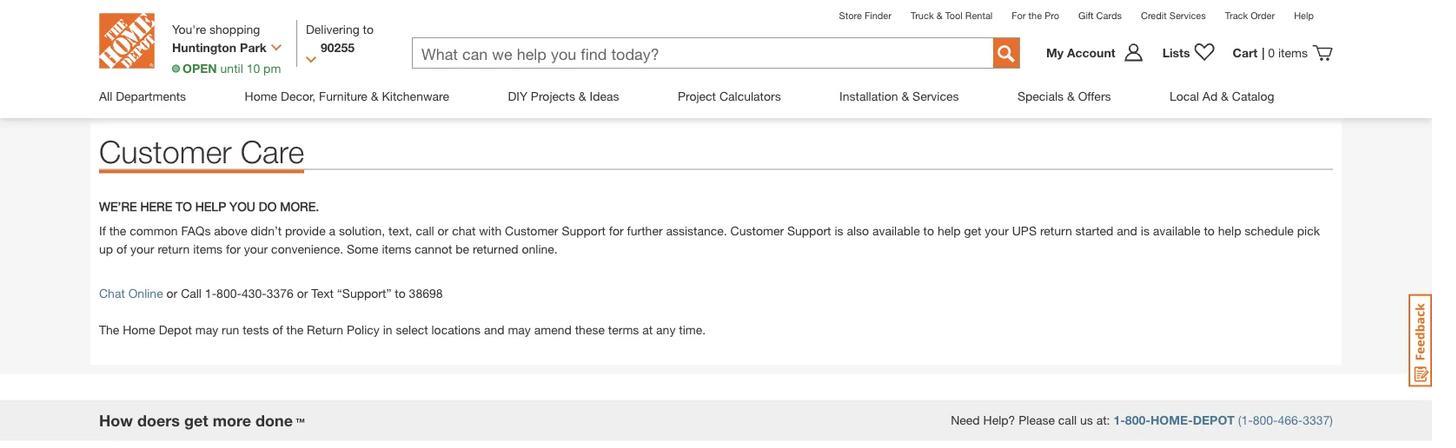 Task type: locate. For each thing, give the bounding box(es) containing it.
0 horizontal spatial for
[[226, 242, 241, 257]]

™
[[296, 417, 305, 428]]

0 vertical spatial and
[[1117, 224, 1138, 238]]

the right for
[[1029, 10, 1042, 21]]

credit services link
[[1141, 10, 1206, 21]]

or left call
[[166, 287, 178, 301]]

0 vertical spatial call
[[416, 224, 434, 238]]

call up the cannot
[[416, 224, 434, 238]]

1 available from the left
[[873, 224, 920, 238]]

local
[[1170, 89, 1200, 103]]

1 is from the left
[[835, 224, 844, 238]]

how doers get more done ™
[[99, 411, 305, 430]]

help left ups
[[938, 224, 961, 238]]

1 horizontal spatial support
[[787, 224, 831, 238]]

1 may from the left
[[195, 323, 218, 337]]

items down text, at the bottom left
[[382, 242, 412, 257]]

the right if
[[109, 224, 126, 238]]

customer up online.
[[505, 224, 558, 238]]

store left finder
[[839, 10, 862, 21]]

0 horizontal spatial and
[[484, 323, 505, 337]]

1 horizontal spatial store
[[839, 10, 862, 21]]

call
[[416, 224, 434, 238], [1059, 413, 1077, 428]]

1 horizontal spatial help
[[1218, 224, 1242, 238]]

credit
[[1141, 10, 1167, 21]]

customer
[[99, 133, 232, 170], [505, 224, 558, 238], [731, 224, 784, 238]]

home decor, furniture & kitchenware
[[245, 89, 449, 103]]

faqs
[[181, 224, 211, 238]]

ad
[[1203, 89, 1218, 103]]

1- right call
[[205, 287, 217, 301]]

0 vertical spatial for
[[609, 224, 624, 238]]

0 horizontal spatial is
[[835, 224, 844, 238]]

installation
[[840, 89, 898, 103]]

cannot
[[415, 242, 452, 257]]

&
[[937, 10, 943, 21], [371, 89, 379, 103], [579, 89, 586, 103], [902, 89, 909, 103], [1067, 89, 1075, 103], [1221, 89, 1229, 103]]

1 horizontal spatial the
[[286, 323, 304, 337]]

my account link
[[1047, 43, 1154, 63]]

is left also
[[835, 224, 844, 238]]

2 available from the left
[[1153, 224, 1201, 238]]

0 vertical spatial store
[[839, 10, 862, 21]]

0
[[1268, 46, 1275, 60]]

items right 0
[[1279, 46, 1308, 60]]

home
[[245, 89, 277, 103], [123, 323, 155, 337]]

0 horizontal spatial customer
[[99, 133, 232, 170]]

may left "run"
[[195, 323, 218, 337]]

finder
[[865, 10, 892, 21]]

1 horizontal spatial customer
[[505, 224, 558, 238]]

1 vertical spatial for
[[226, 242, 241, 257]]

truck & tool rental link
[[911, 10, 993, 21]]

0 horizontal spatial home
[[123, 323, 155, 337]]

0 vertical spatial the
[[1029, 10, 1042, 21]]

& left ideas
[[579, 89, 586, 103]]

home right the
[[123, 323, 155, 337]]

available right also
[[873, 224, 920, 238]]

get left ups
[[964, 224, 982, 238]]

0 horizontal spatial 1-
[[205, 287, 217, 301]]

home-
[[1151, 413, 1193, 428]]

cart
[[1233, 46, 1258, 60]]

1 vertical spatial a
[[249, 53, 256, 67]]

1 horizontal spatial and
[[1117, 224, 1138, 238]]

home decor, furniture & kitchenware link
[[245, 74, 449, 118]]

1 vertical spatial home
[[123, 323, 155, 337]]

home down 10
[[245, 89, 277, 103]]

2 horizontal spatial or
[[438, 224, 449, 238]]

1 horizontal spatial for
[[609, 224, 624, 238]]

is right "started"
[[1141, 224, 1150, 238]]

1 horizontal spatial a
[[249, 53, 256, 67]]

get left more
[[184, 411, 208, 430]]

1 vertical spatial get
[[184, 411, 208, 430]]

for down above
[[226, 242, 241, 257]]

1 horizontal spatial call
[[1059, 413, 1077, 428]]

all
[[99, 89, 112, 103]]

and right locations
[[484, 323, 505, 337]]

to right also
[[924, 224, 934, 238]]

customer up here
[[99, 133, 232, 170]]

0 vertical spatial a
[[221, 28, 228, 43]]

available right "started"
[[1153, 224, 1201, 238]]

store
[[839, 10, 862, 21], [346, 53, 375, 67]]

truck & tool rental
[[911, 10, 993, 21]]

tests
[[243, 323, 269, 337]]

items down faqs
[[193, 242, 223, 257]]

the left the return
[[286, 323, 304, 337]]

0 horizontal spatial services
[[913, 89, 959, 103]]

for left further
[[609, 224, 624, 238]]

call inside if the common faqs above didn't provide a solution, text, call or chat with customer support for further assistance. customer support is also available to help get your ups return started and is available to help schedule pick up of your return items for your convenience. some items cannot be returned online.
[[416, 224, 434, 238]]

of right tests
[[272, 323, 283, 337]]

may left amend
[[508, 323, 531, 337]]

the inside if the common faqs above didn't provide a solution, text, call or chat with customer support for further assistance. customer support is also available to help get your ups return started and is available to help schedule pick up of your return items for your convenience. some items cannot be returned online.
[[109, 224, 126, 238]]

a left "store"
[[249, 53, 256, 67]]

returned
[[473, 242, 519, 257]]

or up the cannot
[[438, 224, 449, 238]]

0 horizontal spatial of
[[116, 242, 127, 257]]

1 horizontal spatial services
[[1170, 10, 1206, 21]]

1 vertical spatial call
[[1059, 413, 1077, 428]]

shopping
[[210, 22, 260, 36]]

call left us
[[1059, 413, 1077, 428]]

pick
[[1298, 224, 1320, 238]]

services right credit
[[1170, 10, 1206, 21]]

solution,
[[339, 224, 385, 238]]

please
[[1019, 413, 1055, 428]]

1 horizontal spatial get
[[964, 224, 982, 238]]

1 horizontal spatial home
[[245, 89, 277, 103]]

2 horizontal spatial a
[[329, 224, 336, 238]]

0 horizontal spatial help
[[938, 224, 961, 238]]

a right was
[[221, 28, 228, 43]]

store left credit.
[[346, 53, 375, 67]]

here
[[140, 200, 172, 214]]

and
[[1117, 224, 1138, 238], [484, 323, 505, 337]]

submit search image
[[998, 45, 1015, 63]]

2 horizontal spatial the
[[1029, 10, 1042, 21]]

2 horizontal spatial items
[[1279, 46, 1308, 60]]

of inside if the common faqs above didn't provide a solution, text, call or chat with customer support for further assistance. customer support is also available to help get your ups return started and is available to help schedule pick up of your return items for your convenience. some items cannot be returned online.
[[116, 242, 127, 257]]

project calculators
[[678, 89, 781, 103]]

provide
[[285, 224, 326, 238]]

get inside if the common faqs above didn't provide a solution, text, call or chat with customer support for further assistance. customer support is also available to help get your ups return started and is available to help schedule pick up of your return items for your convenience. some items cannot be returned online.
[[964, 224, 982, 238]]

ideas
[[590, 89, 619, 103]]

account
[[1067, 46, 1116, 60]]

items
[[1279, 46, 1308, 60], [193, 242, 223, 257], [382, 242, 412, 257]]

doers
[[137, 411, 180, 430]]

and right "started"
[[1117, 224, 1138, 238]]

my
[[141, 28, 157, 43]]

0 horizontal spatial the
[[109, 224, 126, 238]]

2 is from the left
[[1141, 224, 1150, 238]]

support left also
[[787, 224, 831, 238]]

1 support from the left
[[562, 224, 606, 238]]

of right 'up' on the left bottom
[[116, 242, 127, 257]]

or left the text
[[297, 287, 308, 301]]

1- right at:
[[1114, 413, 1126, 428]]

"support"
[[337, 287, 391, 301]]

0 vertical spatial home
[[245, 89, 277, 103]]

to left schedule
[[1204, 224, 1215, 238]]

amend
[[534, 323, 572, 337]]

your left ups
[[985, 224, 1009, 238]]

huntington park
[[172, 40, 267, 54]]

0 vertical spatial of
[[116, 242, 127, 257]]

2 vertical spatial a
[[329, 224, 336, 238]]

services
[[1170, 10, 1206, 21], [913, 89, 959, 103]]

pro
[[1045, 10, 1060, 21]]

up
[[99, 242, 113, 257]]

2 support from the left
[[787, 224, 831, 238]]

what
[[99, 28, 127, 43]]

0 horizontal spatial support
[[562, 224, 606, 238]]

your down what if my return was a gift?
[[173, 53, 196, 67]]

1 horizontal spatial available
[[1153, 224, 1201, 238]]

1 vertical spatial the
[[109, 224, 126, 238]]

2 help from the left
[[1218, 224, 1242, 238]]

1 vertical spatial services
[[913, 89, 959, 103]]

you
[[230, 200, 256, 214]]

support left further
[[562, 224, 606, 238]]

for
[[1012, 10, 1026, 21]]

0 vertical spatial get
[[964, 224, 982, 238]]

help left schedule
[[1218, 224, 1242, 238]]

of
[[116, 242, 127, 257], [272, 323, 283, 337]]

1 horizontal spatial 1-
[[1114, 413, 1126, 428]]

to right delivering
[[363, 22, 374, 36]]

time.
[[679, 323, 706, 337]]

depot
[[159, 323, 192, 337]]

customer right assistance.
[[731, 224, 784, 238]]

0 horizontal spatial a
[[221, 28, 228, 43]]

locations
[[432, 323, 481, 337]]

None text field
[[413, 38, 976, 70], [413, 38, 976, 70], [413, 38, 976, 70], [413, 38, 976, 70]]

chat
[[452, 224, 476, 238]]

1 horizontal spatial of
[[272, 323, 283, 337]]

800- right 'depot'
[[1253, 413, 1278, 428]]

0 vertical spatial 1-
[[205, 287, 217, 301]]

local ad & catalog
[[1170, 89, 1275, 103]]

0 horizontal spatial call
[[416, 224, 434, 238]]

& right furniture on the top of the page
[[371, 89, 379, 103]]

1-
[[205, 287, 217, 301], [1114, 413, 1126, 428]]

services right installation
[[913, 89, 959, 103]]

0 horizontal spatial items
[[193, 242, 223, 257]]

1 vertical spatial 1-
[[1114, 413, 1126, 428]]

800- up "run"
[[217, 287, 242, 301]]

800- right at:
[[1126, 413, 1151, 428]]

0 horizontal spatial available
[[873, 224, 920, 238]]

these
[[575, 323, 605, 337]]

delivering to
[[306, 22, 374, 36]]

2 vertical spatial the
[[286, 323, 304, 337]]

return
[[307, 323, 343, 337]]

1 horizontal spatial is
[[1141, 224, 1150, 238]]

all departments
[[99, 89, 186, 103]]

if the common faqs above didn't provide a solution, text, call or chat with customer support for further assistance. customer support is also available to help get your ups return started and is available to help schedule pick up of your return items for your convenience. some items cannot be returned online.
[[99, 224, 1320, 257]]

help
[[938, 224, 961, 238], [1218, 224, 1242, 238]]

call
[[181, 287, 202, 301]]

0 horizontal spatial store
[[346, 53, 375, 67]]

1 horizontal spatial items
[[382, 242, 412, 257]]

(1-
[[1238, 413, 1253, 428]]

1 horizontal spatial may
[[508, 323, 531, 337]]

further
[[627, 224, 663, 238]]

us
[[1080, 413, 1093, 428]]

gift?
[[231, 28, 255, 43]]

all departments link
[[99, 74, 186, 118]]

a right provide
[[329, 224, 336, 238]]

0 horizontal spatial may
[[195, 323, 218, 337]]

you
[[99, 53, 119, 67]]



Task type: describe. For each thing, give the bounding box(es) containing it.
in
[[383, 323, 393, 337]]

at
[[643, 323, 653, 337]]

you're shopping
[[172, 22, 260, 36]]

2 horizontal spatial 800-
[[1253, 413, 1278, 428]]

or inside if the common faqs above didn't provide a solution, text, call or chat with customer support for further assistance. customer support is also available to help get your ups return started and is available to help schedule pick up of your return items for your convenience. some items cannot be returned online.
[[438, 224, 449, 238]]

store finder link
[[839, 10, 892, 21]]

0 horizontal spatial or
[[166, 287, 178, 301]]

2 may from the left
[[508, 323, 531, 337]]

a inside if the common faqs above didn't provide a solution, text, call or chat with customer support for further assistance. customer support is also available to help get your ups return started and is available to help schedule pick up of your return items for your convenience. some items cannot be returned online.
[[329, 224, 336, 238]]

430-
[[242, 287, 267, 301]]

customer care
[[99, 133, 304, 170]]

with
[[479, 224, 502, 238]]

the
[[99, 323, 119, 337]]

how
[[99, 411, 133, 430]]

10
[[247, 61, 260, 75]]

& right "ad"
[[1221, 89, 1229, 103]]

take
[[146, 53, 169, 67]]

3376
[[267, 287, 294, 301]]

1 horizontal spatial or
[[297, 287, 308, 301]]

specials
[[1018, 89, 1064, 103]]

the for for
[[1029, 10, 1042, 21]]

we're
[[99, 200, 137, 214]]

0 horizontal spatial get
[[184, 411, 208, 430]]

the for if
[[109, 224, 126, 238]]

your down didn't
[[244, 242, 268, 257]]

specials & offers
[[1018, 89, 1111, 103]]

above
[[214, 224, 247, 238]]

feedback link image
[[1409, 294, 1432, 388]]

furniture
[[319, 89, 368, 103]]

can
[[123, 53, 143, 67]]

to
[[176, 200, 192, 214]]

to left the 38698
[[395, 287, 406, 301]]

ups
[[1012, 224, 1037, 238]]

tool
[[945, 10, 963, 21]]

1 vertical spatial store
[[346, 53, 375, 67]]

park
[[240, 40, 267, 54]]

order
[[1251, 10, 1275, 21]]

cards
[[1097, 10, 1122, 21]]

help
[[195, 200, 226, 214]]

rental
[[966, 10, 993, 21]]

help link
[[1294, 10, 1314, 21]]

& left tool
[[937, 10, 943, 21]]

be
[[456, 242, 469, 257]]

diy projects & ideas link
[[508, 74, 619, 118]]

kitchenware
[[382, 89, 449, 103]]

offers
[[1078, 89, 1111, 103]]

done
[[256, 411, 293, 430]]

for the pro link
[[1012, 10, 1060, 21]]

diy
[[508, 89, 528, 103]]

you can take your return to a store to receive store credit.
[[99, 53, 415, 67]]

installation & services
[[840, 89, 959, 103]]

project
[[678, 89, 716, 103]]

for the pro
[[1012, 10, 1060, 21]]

credit services
[[1141, 10, 1206, 21]]

more.
[[280, 200, 319, 214]]

specials & offers link
[[1018, 74, 1111, 118]]

the home depot image
[[99, 13, 155, 69]]

terms
[[608, 323, 639, 337]]

1 help from the left
[[938, 224, 961, 238]]

and inside if the common faqs above didn't provide a solution, text, call or chat with customer support for further assistance. customer support is also available to help get your ups return started and is available to help schedule pick up of your return items for your convenience. some items cannot be returned online.
[[1117, 224, 1138, 238]]

0 horizontal spatial 800-
[[217, 287, 242, 301]]

& left offers
[[1067, 89, 1075, 103]]

some
[[347, 242, 379, 257]]

pm
[[263, 61, 281, 75]]

do
[[259, 200, 277, 214]]

lists link
[[1154, 43, 1224, 63]]

your down common
[[130, 242, 154, 257]]

lists
[[1163, 46, 1190, 60]]

we're here to help you do more.
[[99, 200, 319, 214]]

until
[[220, 61, 243, 75]]

if
[[131, 28, 137, 43]]

help?
[[984, 413, 1016, 428]]

& right installation
[[902, 89, 909, 103]]

calculators
[[720, 89, 781, 103]]

schedule
[[1245, 224, 1294, 238]]

1 vertical spatial and
[[484, 323, 505, 337]]

didn't
[[251, 224, 282, 238]]

need
[[951, 413, 980, 428]]

also
[[847, 224, 869, 238]]

to right "store"
[[290, 53, 301, 67]]

my
[[1047, 46, 1064, 60]]

at:
[[1097, 413, 1110, 428]]

gift
[[1079, 10, 1094, 21]]

common
[[130, 224, 178, 238]]

2 horizontal spatial customer
[[731, 224, 784, 238]]

project calculators link
[[678, 74, 781, 118]]

installation & services link
[[840, 74, 959, 118]]

more
[[213, 411, 251, 430]]

1 vertical spatial of
[[272, 323, 283, 337]]

local ad & catalog link
[[1170, 74, 1275, 118]]

open
[[183, 61, 217, 75]]

chat online or call 1-800-430-3376 or text "support" to 38698
[[99, 287, 443, 301]]

1 horizontal spatial 800-
[[1126, 413, 1151, 428]]

run
[[222, 323, 239, 337]]

0 vertical spatial services
[[1170, 10, 1206, 21]]

diy projects & ideas
[[508, 89, 619, 103]]

policy
[[347, 323, 380, 337]]

truck
[[911, 10, 934, 21]]

to left 10
[[235, 53, 246, 67]]

track
[[1225, 10, 1248, 21]]

38698
[[409, 287, 443, 301]]

gift cards
[[1079, 10, 1122, 21]]

text
[[311, 287, 334, 301]]

assistance.
[[666, 224, 727, 238]]



Task type: vqa. For each thing, say whether or not it's contained in the screenshot.
the major inside the Protect your investment with The Home Depot Protection Plan by Allstate. What is The Home Depot Protection Plan? It's all the coverage you need to ensure peace of mind for any protected product purchased from The Home Depot. If a covered product fails or breaks down during normal use, we'll either repair or replace it, or reimburse you for the cost of the item. The Home Depot Protection Plans cover many products, including major appliances, power tools, grills, mowers, small appliances, smart home, home electronics, power equipment, water heaters, generators, holiday decorations and fireplaces.
no



